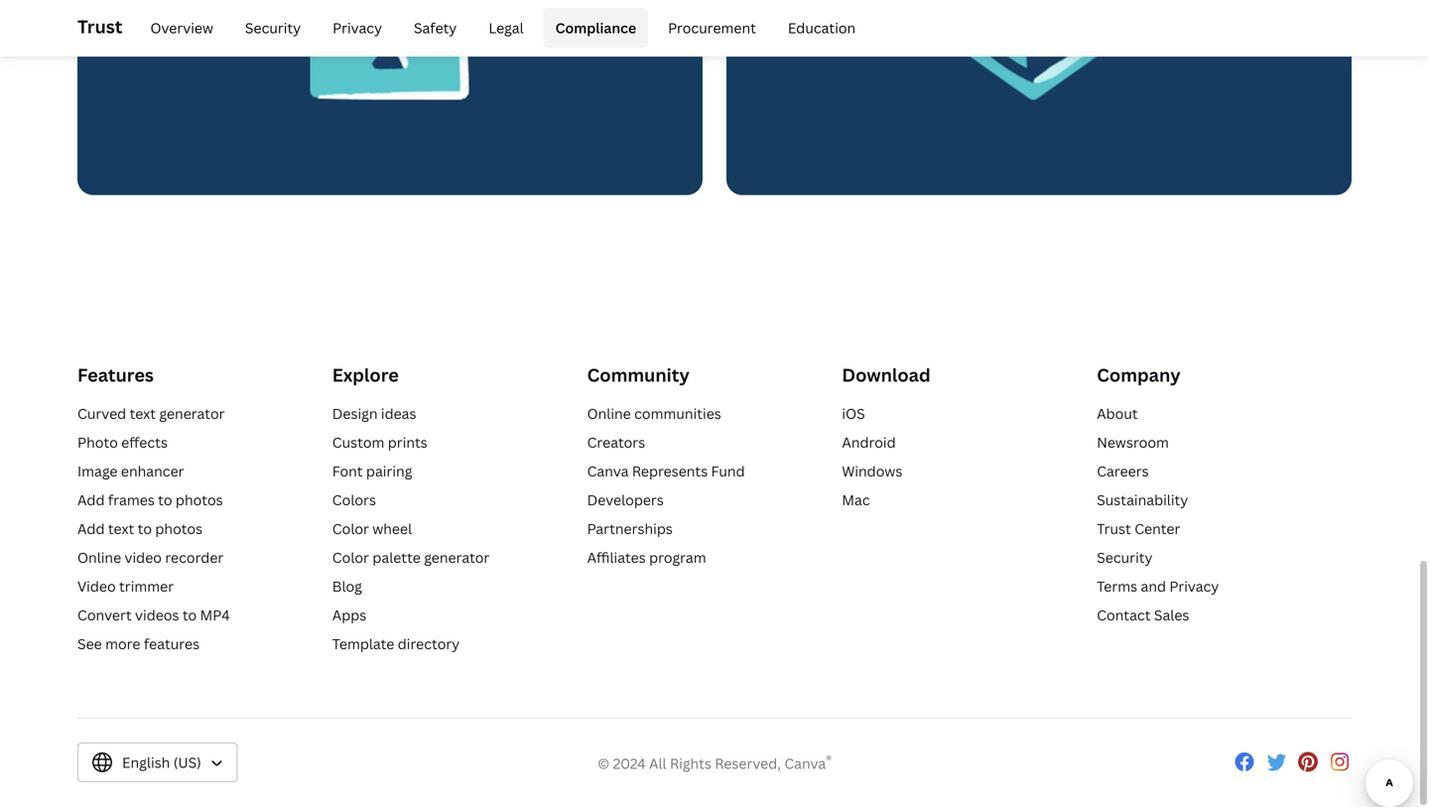Task type: locate. For each thing, give the bounding box(es) containing it.
1 vertical spatial color
[[332, 548, 369, 567]]

2 color from the top
[[332, 548, 369, 567]]

videos
[[135, 606, 179, 624]]

ideas
[[381, 404, 417, 423]]

0 vertical spatial text
[[130, 404, 156, 423]]

add frames to photos link
[[77, 490, 223, 509]]

1 color from the top
[[332, 519, 369, 538]]

trust
[[77, 14, 123, 39], [1097, 519, 1132, 538]]

online up video
[[77, 548, 121, 567]]

add
[[77, 490, 105, 509], [77, 519, 105, 538]]

1 horizontal spatial security link
[[1097, 548, 1153, 567]]

company
[[1097, 363, 1181, 387]]

add text to photos link
[[77, 519, 203, 538]]

0 horizontal spatial generator
[[159, 404, 225, 423]]

education link
[[776, 8, 868, 48]]

privacy
[[333, 18, 382, 37], [1170, 577, 1219, 596]]

trust left the overview link
[[77, 14, 123, 39]]

generator right palette
[[424, 548, 490, 567]]

safety link
[[402, 8, 469, 48]]

1 vertical spatial online
[[77, 548, 121, 567]]

about
[[1097, 404, 1139, 423]]

online inside curved text generator photo effects image enhancer add frames to photos add text to photos online video recorder video trimmer convert videos to mp4 see more features
[[77, 548, 121, 567]]

contact
[[1097, 606, 1151, 624]]

creators
[[587, 433, 646, 452]]

colors link
[[332, 490, 376, 509]]

pairing
[[366, 462, 412, 481]]

curved
[[77, 404, 126, 423]]

add up video
[[77, 519, 105, 538]]

directory
[[398, 634, 460, 653]]

color wheel link
[[332, 519, 412, 538]]

0 vertical spatial security
[[245, 18, 301, 37]]

contact sales link
[[1097, 606, 1190, 624]]

procurement
[[668, 18, 756, 37]]

0 vertical spatial online
[[587, 404, 631, 423]]

curved text generator link
[[77, 404, 225, 423]]

more
[[105, 634, 140, 653]]

online inside the online communities creators canva represents fund developers partnerships affiliates program
[[587, 404, 631, 423]]

photos down enhancer
[[176, 490, 223, 509]]

image
[[77, 462, 118, 481]]

template
[[332, 634, 395, 653]]

color
[[332, 519, 369, 538], [332, 548, 369, 567]]

recorder
[[165, 548, 224, 567]]

0 vertical spatial security link
[[233, 8, 313, 48]]

add down the image
[[77, 490, 105, 509]]

privacy link
[[321, 8, 394, 48]]

color up blog
[[332, 548, 369, 567]]

1 horizontal spatial trust
[[1097, 519, 1132, 538]]

security up terms
[[1097, 548, 1153, 567]]

1 vertical spatial trust
[[1097, 519, 1132, 538]]

generator
[[159, 404, 225, 423], [424, 548, 490, 567]]

photos
[[176, 490, 223, 509], [155, 519, 203, 538]]

0 horizontal spatial online
[[77, 548, 121, 567]]

design ideas link
[[332, 404, 417, 423]]

0 vertical spatial to
[[158, 490, 172, 509]]

1 horizontal spatial to
[[158, 490, 172, 509]]

1 vertical spatial generator
[[424, 548, 490, 567]]

0 vertical spatial color
[[332, 519, 369, 538]]

privacy left safety
[[333, 18, 382, 37]]

android
[[842, 433, 896, 452]]

to left mp4
[[183, 606, 197, 624]]

canva
[[587, 462, 629, 481], [785, 754, 826, 773]]

(us)
[[174, 753, 201, 772]]

creators link
[[587, 433, 646, 452]]

security link
[[233, 8, 313, 48], [1097, 548, 1153, 567]]

frames
[[108, 490, 155, 509]]

convert videos to mp4 link
[[77, 606, 230, 624]]

1 vertical spatial to
[[138, 519, 152, 538]]

android link
[[842, 433, 896, 452]]

1 vertical spatial privacy
[[1170, 577, 1219, 596]]

menu bar containing overview
[[131, 8, 868, 48]]

color down the colors
[[332, 519, 369, 538]]

center
[[1135, 519, 1181, 538]]

menu bar
[[131, 8, 868, 48]]

2 horizontal spatial to
[[183, 606, 197, 624]]

2 vertical spatial to
[[183, 606, 197, 624]]

1 horizontal spatial security
[[1097, 548, 1153, 567]]

windows
[[842, 462, 903, 481]]

enhancer
[[121, 462, 184, 481]]

sustainability
[[1097, 490, 1189, 509]]

online
[[587, 404, 631, 423], [77, 548, 121, 567]]

trust inside 'about newsroom careers sustainability trust center security terms and privacy contact sales'
[[1097, 519, 1132, 538]]

1 vertical spatial security
[[1097, 548, 1153, 567]]

0 vertical spatial photos
[[176, 490, 223, 509]]

legal
[[489, 18, 524, 37]]

security link up terms
[[1097, 548, 1153, 567]]

1 vertical spatial security link
[[1097, 548, 1153, 567]]

to up video
[[138, 519, 152, 538]]

0 horizontal spatial security
[[245, 18, 301, 37]]

english
[[122, 753, 170, 772]]

0 vertical spatial canva
[[587, 462, 629, 481]]

image enhancer link
[[77, 462, 184, 481]]

text
[[130, 404, 156, 423], [108, 519, 134, 538]]

0 vertical spatial add
[[77, 490, 105, 509]]

ios link
[[842, 404, 865, 423]]

security left privacy link
[[245, 18, 301, 37]]

1 horizontal spatial online
[[587, 404, 631, 423]]

0 horizontal spatial trust
[[77, 14, 123, 39]]

security
[[245, 18, 301, 37], [1097, 548, 1153, 567]]

text up effects on the bottom left of page
[[130, 404, 156, 423]]

1 vertical spatial add
[[77, 519, 105, 538]]

legal link
[[477, 8, 536, 48]]

1 horizontal spatial canva
[[785, 754, 826, 773]]

represents
[[632, 462, 708, 481]]

trimmer
[[119, 577, 174, 596]]

0 vertical spatial privacy
[[333, 18, 382, 37]]

reserved,
[[715, 754, 781, 773]]

canva inside the online communities creators canva represents fund developers partnerships affiliates program
[[587, 462, 629, 481]]

canva right reserved,
[[785, 754, 826, 773]]

1 horizontal spatial generator
[[424, 548, 490, 567]]

0 horizontal spatial security link
[[233, 8, 313, 48]]

to down enhancer
[[158, 490, 172, 509]]

photos up "recorder"
[[155, 519, 203, 538]]

trust down sustainability
[[1097, 519, 1132, 538]]

0 horizontal spatial canva
[[587, 462, 629, 481]]

privacy up sales
[[1170, 577, 1219, 596]]

program
[[649, 548, 707, 567]]

1 vertical spatial canva
[[785, 754, 826, 773]]

sales
[[1155, 606, 1190, 624]]

security link left privacy link
[[233, 8, 313, 48]]

1 horizontal spatial privacy
[[1170, 577, 1219, 596]]

blog
[[332, 577, 362, 596]]

0 vertical spatial generator
[[159, 404, 225, 423]]

affiliates program link
[[587, 548, 707, 567]]

English (US) button
[[77, 743, 238, 782]]

online up creators link
[[587, 404, 631, 423]]

security inside 'about newsroom careers sustainability trust center security terms and privacy contact sales'
[[1097, 548, 1153, 567]]

palette
[[373, 548, 421, 567]]

design ideas custom prints font pairing colors color wheel color palette generator blog apps template directory
[[332, 404, 490, 653]]

video
[[77, 577, 116, 596]]

see more features link
[[77, 634, 200, 653]]

overview
[[150, 18, 213, 37]]

canva down the creators
[[587, 462, 629, 481]]

2024
[[613, 754, 646, 773]]

text down frames
[[108, 519, 134, 538]]

generator up effects on the bottom left of page
[[159, 404, 225, 423]]

generator inside curved text generator photo effects image enhancer add frames to photos add text to photos online video recorder video trimmer convert videos to mp4 see more features
[[159, 404, 225, 423]]

photo
[[77, 433, 118, 452]]

about link
[[1097, 404, 1139, 423]]



Task type: vqa. For each thing, say whether or not it's contained in the screenshot.
right Canva
yes



Task type: describe. For each thing, give the bounding box(es) containing it.
online communities link
[[587, 404, 722, 423]]

0 horizontal spatial to
[[138, 519, 152, 538]]

terms and privacy link
[[1097, 577, 1219, 596]]

sustainability link
[[1097, 490, 1189, 509]]

©
[[598, 754, 610, 773]]

terms
[[1097, 577, 1138, 596]]

1 vertical spatial text
[[108, 519, 134, 538]]

curved text generator photo effects image enhancer add frames to photos add text to photos online video recorder video trimmer convert videos to mp4 see more features
[[77, 404, 230, 653]]

rights
[[670, 754, 712, 773]]

careers
[[1097, 462, 1149, 481]]

features
[[77, 363, 154, 387]]

affiliates
[[587, 548, 646, 567]]

partnerships link
[[587, 519, 673, 538]]

newsroom link
[[1097, 433, 1170, 452]]

custom prints link
[[332, 433, 428, 452]]

®
[[826, 751, 832, 767]]

apps link
[[332, 606, 367, 624]]

online video recorder link
[[77, 548, 224, 567]]

color palette generator link
[[332, 548, 490, 567]]

developers link
[[587, 490, 664, 509]]

developers
[[587, 490, 664, 509]]

video trimmer link
[[77, 577, 174, 596]]

explore
[[332, 363, 399, 387]]

trust center link
[[1097, 519, 1181, 538]]

wheel
[[373, 519, 412, 538]]

about newsroom careers sustainability trust center security terms and privacy contact sales
[[1097, 404, 1219, 624]]

mac
[[842, 490, 870, 509]]

1 add from the top
[[77, 490, 105, 509]]

careers link
[[1097, 462, 1149, 481]]

overview link
[[138, 8, 225, 48]]

download
[[842, 363, 931, 387]]

communities
[[635, 404, 722, 423]]

font
[[332, 462, 363, 481]]

video
[[125, 548, 162, 567]]

generator inside design ideas custom prints font pairing colors color wheel color palette generator blog apps template directory
[[424, 548, 490, 567]]

compliance
[[556, 18, 637, 37]]

fund
[[711, 462, 745, 481]]

convert
[[77, 606, 132, 624]]

template directory link
[[332, 634, 460, 653]]

ios android windows mac
[[842, 404, 903, 509]]

community
[[587, 363, 690, 387]]

english (us)
[[122, 753, 201, 772]]

partnerships
[[587, 519, 673, 538]]

windows link
[[842, 462, 903, 481]]

canva represents fund link
[[587, 462, 745, 481]]

1 vertical spatial photos
[[155, 519, 203, 538]]

all
[[649, 754, 667, 773]]

colors
[[332, 490, 376, 509]]

custom
[[332, 433, 385, 452]]

design
[[332, 404, 378, 423]]

newsroom
[[1097, 433, 1170, 452]]

apps
[[332, 606, 367, 624]]

canva inside © 2024 all rights reserved, canva ®
[[785, 754, 826, 773]]

photo effects link
[[77, 433, 168, 452]]

font pairing link
[[332, 462, 412, 481]]

mac link
[[842, 490, 870, 509]]

and
[[1141, 577, 1167, 596]]

security inside "security" link
[[245, 18, 301, 37]]

0 horizontal spatial privacy
[[333, 18, 382, 37]]

online communities creators canva represents fund developers partnerships affiliates program
[[587, 404, 745, 567]]

privacy inside 'about newsroom careers sustainability trust center security terms and privacy contact sales'
[[1170, 577, 1219, 596]]

see
[[77, 634, 102, 653]]

features
[[144, 634, 200, 653]]

© 2024 all rights reserved, canva ®
[[598, 751, 832, 773]]

2 add from the top
[[77, 519, 105, 538]]

mp4
[[200, 606, 230, 624]]

effects
[[121, 433, 168, 452]]

0 vertical spatial trust
[[77, 14, 123, 39]]

blog link
[[332, 577, 362, 596]]

prints
[[388, 433, 428, 452]]



